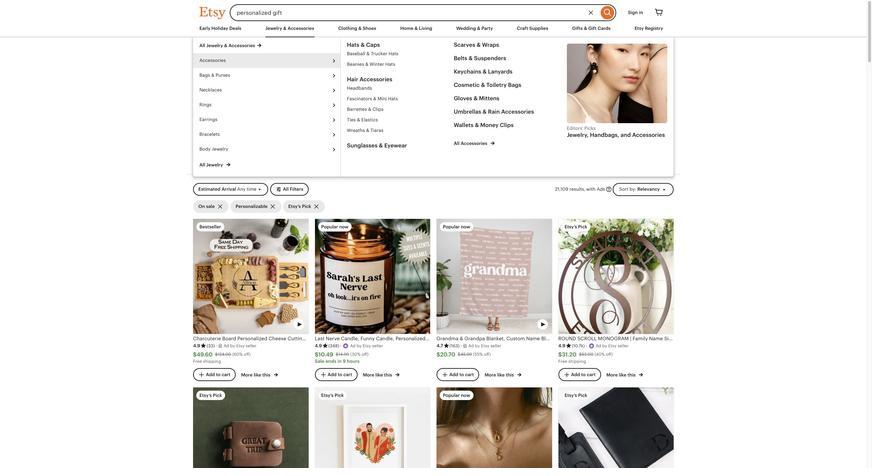 Task type: describe. For each thing, give the bounding box(es) containing it.
2 etsy's pick link from the left
[[315, 388, 430, 469]]

(40%
[[595, 352, 605, 357]]

all filters button
[[270, 183, 309, 196]]

& for wedding & party
[[477, 26, 480, 31]]

cart for 10.49
[[343, 372, 352, 378]]

& for wallets & money clips
[[475, 122, 479, 129]]

all jewelry
[[199, 162, 224, 168]]

baseball & trucker hats
[[347, 51, 398, 56]]

all jewelry & accessories link
[[199, 39, 340, 49]]

with ads
[[586, 187, 605, 192]]

a for 49.60
[[224, 344, 226, 349]]

seller for 20.70
[[490, 344, 501, 349]]

none search field inside sign in banner
[[230, 4, 616, 21]]

arrival
[[221, 187, 236, 192]]

more like this for 10.49
[[363, 373, 393, 378]]

& for barrettes & clips
[[368, 107, 371, 112]]

handbags,
[[590, 132, 619, 139]]

etsy for 20.70
[[481, 344, 489, 349]]

smaller xs image
[[386, 49, 392, 55]]

more for 10.49
[[363, 373, 374, 378]]

home
[[400, 26, 413, 31]]

a d by etsy seller for 10.49
[[350, 344, 383, 349]]

to for 31.20
[[581, 372, 586, 378]]

4.9 for 31.20
[[558, 343, 565, 349]]

off) for 31.20
[[606, 352, 613, 357]]

relevancy
[[637, 187, 660, 192]]

bracelets
[[199, 132, 220, 137]]

jewelry & accessories menu item
[[265, 26, 314, 31]]

& for hats & caps
[[361, 42, 365, 48]]

bracelets menu item
[[193, 127, 340, 142]]

d for 20.70
[[471, 344, 474, 349]]

rings menu item
[[193, 98, 340, 112]]

keychains & lanyards
[[454, 68, 512, 75]]

$ 31.20 $ 52.00 (40% off) free shipping
[[558, 351, 613, 364]]

more for 31.20
[[606, 373, 618, 378]]

add to cart button for 31.20
[[558, 369, 601, 382]]

accessories down deals
[[228, 43, 255, 48]]

124.00
[[218, 352, 231, 357]]

3 this from the left
[[506, 373, 514, 378]]

barrettes & clips link
[[347, 104, 454, 115]]

grandma & grandpa blanket, custom name blanket, fleece, sherpa, minky baby blanket, personalized family name blanket, birthday vacation gift image
[[437, 219, 552, 334]]

necklaces menu item
[[193, 83, 340, 98]]

craft
[[517, 26, 528, 31]]

ties
[[347, 117, 356, 123]]

jewelry for all jewelry & accessories
[[206, 43, 223, 48]]

sort by: relevancy
[[619, 187, 660, 192]]

20.70
[[440, 351, 455, 358]]

4.9 for 49.60
[[193, 343, 200, 349]]

fascinators & mini hats link
[[347, 94, 454, 104]]

filters
[[290, 187, 303, 192]]

d for 31.20
[[598, 344, 601, 349]]

to for 49.60
[[216, 372, 220, 378]]

wreaths
[[347, 128, 365, 133]]

more like this for 49.60
[[241, 373, 271, 378]]

hats up baseball
[[347, 42, 359, 48]]

cart for 20.70
[[465, 372, 474, 378]]

menu containing all jewelry & accessories
[[193, 39, 340, 173]]

by:
[[630, 187, 636, 192]]

add for 49.60
[[206, 372, 215, 378]]

3 like from the left
[[497, 373, 505, 378]]

31.20
[[562, 351, 577, 358]]

hours
[[347, 359, 360, 364]]

craft supplies
[[517, 26, 548, 31]]

accessories up all jewelry & accessories link
[[288, 26, 314, 31]]

living
[[419, 26, 432, 31]]

editors' picks jewelry, handbags, and accessories
[[567, 126, 665, 139]]

more for 49.60
[[241, 373, 253, 378]]

(55%
[[473, 352, 483, 357]]

shipping for 49.60
[[203, 359, 221, 364]]

hats & caps link
[[347, 42, 454, 49]]

3 etsy's pick link from the left
[[558, 388, 674, 469]]

belts & suspenders
[[454, 55, 506, 62]]

ties & elastics link
[[347, 115, 454, 125]]

scarves
[[454, 42, 475, 48]]

like for 49.60
[[254, 373, 261, 378]]

a for 31.20
[[596, 344, 599, 349]]

picks
[[584, 126, 596, 131]]

party
[[481, 26, 493, 31]]

winter
[[370, 62, 384, 67]]

jewelry,
[[567, 132, 589, 139]]

a for 20.70
[[468, 344, 471, 349]]

cosmetic & toiletry bags
[[454, 82, 521, 88]]

accessories down wallets & money clips
[[461, 141, 487, 146]]

more like this link for 10.49
[[363, 371, 400, 379]]

· for 20.70
[[461, 343, 462, 349]]

eyewear
[[384, 142, 407, 149]]

jewelry for body jewelry
[[212, 147, 228, 152]]

barrettes
[[347, 107, 367, 112]]

accessories down "gloves & mittens" link
[[501, 109, 534, 115]]

last nerve candle, funny candle, personalized candle gift, custom name candle, funny gift, last nerve gift, mom gift, bff gift, gift for her image
[[315, 219, 430, 334]]

with
[[586, 187, 596, 192]]

d for 49.60
[[226, 344, 229, 349]]

all jewelry & accessories
[[199, 43, 255, 48]]

sign in banner
[[187, 0, 680, 25]]

clothing & shoes
[[338, 26, 376, 31]]

baseball
[[347, 51, 365, 56]]

supplies
[[529, 26, 548, 31]]

45.99
[[460, 352, 472, 357]]

accessories menu item
[[193, 53, 340, 68]]

earrings menu item
[[193, 112, 340, 127]]

etsy registry link
[[635, 25, 663, 32]]

keychains & lanyards link
[[454, 68, 561, 75]]

on sale
[[198, 204, 215, 209]]

& for fascinators & mini hats
[[373, 96, 376, 101]]

sale
[[206, 204, 215, 209]]

charcuterie board personalized cheese cutting board wedding gift for couples, anniversary gift housewarming gift new home kitchen decor gift image
[[193, 219, 308, 334]]

gift
[[588, 26, 597, 31]]

14.99
[[338, 352, 349, 357]]

fascinators & mini hats
[[347, 96, 398, 101]]

$ 49.60 $ 124.00 (60% off) free shipping
[[193, 351, 251, 364]]

rain
[[488, 109, 500, 115]]

keychains
[[454, 68, 481, 75]]

earrings
[[199, 117, 217, 122]]

etsy for 10.49
[[363, 344, 371, 349]]

all accessories link
[[454, 135, 561, 147]]

$ down (10.7k)
[[579, 352, 582, 357]]

all for all accessories
[[454, 141, 460, 146]]

etsy's pick
[[288, 204, 311, 209]]

bags inside bags & purses menu item
[[199, 73, 210, 78]]

& for home & living
[[414, 26, 418, 31]]

beanies & winter hats link
[[347, 59, 454, 70]]

jewelry for all jewelry
[[206, 162, 223, 168]]

gifts & gift cards menu item
[[572, 26, 611, 31]]

purses
[[216, 73, 230, 78]]

$ 20.70 $ 45.99 (55% off)
[[437, 351, 491, 358]]

fascinators
[[347, 96, 372, 101]]

holiday
[[211, 26, 228, 31]]

ties & elastics
[[347, 117, 378, 123]]

wallets & money clips
[[454, 122, 514, 129]]

in inside '$ 10.49 $ 14.99 (30% off) sale ends in 9 hours'
[[337, 359, 342, 364]]

baseball & trucker hats link
[[347, 49, 454, 59]]

add for 31.20
[[571, 372, 580, 378]]

$ inside $ 20.70 $ 45.99 (55% off)
[[458, 352, 460, 357]]

& for bags & purses
[[211, 73, 214, 78]]

etsy for 49.60
[[236, 344, 245, 349]]

& for sunglasses & eyewear
[[379, 142, 383, 149]]

results,
[[569, 187, 585, 192]]

custom valentine's gift, personalised, couple portrait, anniversary gift, bespoke wedding portrait, illustration, art print image
[[315, 388, 430, 469]]

seller for 49.60
[[246, 344, 257, 349]]

belts & suspenders link
[[454, 55, 561, 62]]

seller for 10.49
[[372, 344, 383, 349]]

product video element for luggage tags initial,passport holder personalized,leather luggage tag personalized,custom passport holder and luggage tag image at right bottom
[[558, 388, 674, 469]]

toiletry
[[486, 82, 507, 88]]

scarves & wraps link
[[454, 42, 561, 49]]

& inside all jewelry & accessories link
[[224, 43, 227, 48]]

more like this for 31.20
[[606, 373, 637, 378]]

hair accessories link
[[347, 76, 454, 83]]

add for 10.49
[[328, 372, 337, 378]]

accessories inside 'menu item'
[[199, 58, 226, 63]]

etsy registry
[[635, 26, 663, 31]]

mittens
[[479, 95, 499, 102]]

wallets
[[454, 122, 473, 129]]



Task type: locate. For each thing, give the bounding box(es) containing it.
1 a from the left
[[224, 344, 226, 349]]

& for cosmetic & toiletry bags
[[481, 82, 485, 88]]

bags & purses menu item
[[193, 68, 340, 83]]

& inside fascinators & mini hats link
[[373, 96, 376, 101]]

·
[[216, 343, 217, 349], [340, 343, 342, 349], [461, 343, 462, 349], [586, 343, 587, 349]]

$ left the 124.00
[[193, 351, 197, 358]]

3 more from the left
[[485, 373, 496, 378]]

2 d from the left
[[353, 344, 355, 349]]

21,109 results,
[[555, 187, 585, 192]]

etsy's pick link
[[283, 200, 325, 213]]

product video element for personalized mini photo album, small photo album, anniversary gift, photo gift for dad, leather unique photo gift, adventure gifts
[[193, 388, 308, 469]]

headbands
[[347, 86, 372, 91]]

off) for 49.60
[[244, 352, 251, 357]]

jewelry up all jewelry & accessories link
[[265, 26, 282, 31]]

0 horizontal spatial bags
[[199, 73, 210, 78]]

cards
[[598, 26, 611, 31]]

1 more like this from the left
[[241, 373, 271, 378]]

4 this from the left
[[628, 373, 636, 378]]

& inside jewelry & accessories link
[[283, 26, 286, 31]]

1 like from the left
[[254, 373, 261, 378]]

hats for beanies & winter hats
[[385, 62, 395, 67]]

2 free from the left
[[558, 359, 567, 364]]

all inside button
[[283, 187, 289, 192]]

2 this from the left
[[384, 373, 392, 378]]

hats right mini
[[388, 96, 398, 101]]

1 4.9 from the left
[[193, 343, 200, 349]]

Search for anything text field
[[230, 4, 599, 21]]

& for baseball & trucker hats
[[366, 51, 370, 56]]

0 horizontal spatial 4.9
[[193, 343, 200, 349]]

lanyards
[[488, 68, 512, 75]]

& for scarves & wraps
[[477, 42, 481, 48]]

$ left 52.00
[[558, 351, 562, 358]]

(163)
[[449, 344, 459, 349]]

sort
[[619, 187, 628, 192]]

d up (40%
[[598, 344, 601, 349]]

cart for 31.20
[[587, 372, 596, 378]]

by up (60%
[[230, 344, 235, 349]]

add down 20.70
[[449, 372, 458, 378]]

d up the 124.00
[[226, 344, 229, 349]]

4 more from the left
[[606, 373, 618, 378]]

& inside ties & elastics link
[[357, 117, 360, 123]]

etsy
[[635, 26, 644, 31], [236, 344, 245, 349], [363, 344, 371, 349], [481, 344, 489, 349], [608, 344, 617, 349]]

this for 49.60
[[262, 373, 270, 378]]

estimated arrival any time
[[198, 187, 256, 192]]

clips down umbrellas & rain accessories link
[[500, 122, 514, 129]]

by up (30%
[[357, 344, 362, 349]]

add to cart button for 49.60
[[193, 369, 236, 382]]

4.9 up 49.60
[[193, 343, 200, 349]]

in right 'sign'
[[639, 10, 643, 15]]

3 add from the left
[[449, 372, 458, 378]]

bags down keychains & lanyards link at top right
[[508, 82, 521, 88]]

d up (55%
[[471, 344, 474, 349]]

add down the $ 49.60 $ 124.00 (60% off) free shipping
[[206, 372, 215, 378]]

jewelry down body jewelry
[[206, 162, 223, 168]]

& inside clothing & shoes link
[[358, 26, 362, 31]]

beanies & winter hats
[[347, 62, 395, 67]]

& inside sunglasses & eyewear "link"
[[379, 142, 383, 149]]

add to cart button for 10.49
[[315, 369, 357, 382]]

$ up sale
[[315, 351, 318, 358]]

4 to from the left
[[581, 372, 586, 378]]

& left rain
[[483, 109, 487, 115]]

3 a from the left
[[468, 344, 471, 349]]

4 add from the left
[[571, 372, 580, 378]]

necklaces
[[199, 87, 222, 93]]

& inside baseball & trucker hats link
[[366, 51, 370, 56]]

1 more from the left
[[241, 373, 253, 378]]

shipping down 49.60
[[203, 359, 221, 364]]

& for gifts & gift cards
[[584, 26, 587, 31]]

to down $ 20.70 $ 45.99 (55% off)
[[459, 372, 464, 378]]

gifts & gift cards link
[[572, 25, 611, 32]]

jewelry
[[265, 26, 282, 31], [206, 43, 223, 48], [212, 147, 228, 152], [206, 162, 223, 168]]

shipping for 31.20
[[568, 359, 586, 364]]

3 by from the left
[[475, 344, 480, 349]]

& inside umbrellas & rain accessories link
[[483, 109, 487, 115]]

jewelry inside menu item
[[212, 147, 228, 152]]

like for 10.49
[[375, 373, 383, 378]]

by for 31.20
[[602, 344, 607, 349]]

& for clothing & shoes
[[358, 26, 362, 31]]

2 to from the left
[[338, 372, 342, 378]]

4 more like this link from the left
[[606, 371, 643, 379]]

add to cart for 10.49
[[328, 372, 352, 378]]

4.7
[[437, 343, 443, 349]]

0 vertical spatial in
[[639, 10, 643, 15]]

& left purses
[[211, 73, 214, 78]]

1 horizontal spatial bags
[[508, 82, 521, 88]]

& right ties
[[357, 117, 360, 123]]

jewelry down holiday
[[206, 43, 223, 48]]

ends
[[326, 359, 336, 364]]

off) inside $ 31.20 $ 52.00 (40% off) free shipping
[[606, 352, 613, 357]]

2 like from the left
[[375, 373, 383, 378]]

etsy's
[[565, 224, 577, 230], [199, 393, 212, 398], [321, 393, 334, 398], [565, 393, 577, 398]]

2 off) from the left
[[362, 352, 368, 357]]

1 add from the left
[[206, 372, 215, 378]]

4 by from the left
[[602, 344, 607, 349]]

4 cart from the left
[[587, 372, 596, 378]]

& left mini
[[373, 96, 376, 101]]

in left 9
[[337, 359, 342, 364]]

& left the winter at the left top of the page
[[365, 62, 368, 67]]

all down wallets
[[454, 141, 460, 146]]

& inside "gloves & mittens" link
[[474, 95, 478, 102]]

like for 31.20
[[619, 373, 626, 378]]

shipping inside $ 31.20 $ 52.00 (40% off) free shipping
[[568, 359, 586, 364]]

popular now
[[321, 224, 348, 230], [443, 224, 470, 230], [443, 393, 470, 398]]

& inside the scarves & wraps link
[[477, 42, 481, 48]]

3 cart from the left
[[465, 372, 474, 378]]

2 add to cart from the left
[[328, 372, 352, 378]]

&
[[283, 26, 286, 31], [358, 26, 362, 31], [414, 26, 418, 31], [477, 26, 480, 31], [584, 26, 587, 31], [361, 42, 365, 48], [477, 42, 481, 48], [224, 43, 227, 48], [366, 51, 370, 56], [469, 55, 473, 62], [365, 62, 368, 67], [483, 68, 487, 75], [211, 73, 214, 78], [481, 82, 485, 88], [474, 95, 478, 102], [373, 96, 376, 101], [368, 107, 371, 112], [483, 109, 487, 115], [357, 117, 360, 123], [475, 122, 479, 129], [366, 128, 369, 133], [379, 142, 383, 149]]

2 horizontal spatial 4.9
[[558, 343, 565, 349]]

accessories right and
[[632, 132, 665, 139]]

49.60
[[197, 351, 213, 358]]

a d by etsy seller
[[224, 344, 257, 349], [350, 344, 383, 349], [468, 344, 501, 349], [596, 344, 629, 349]]

this for 10.49
[[384, 373, 392, 378]]

& for umbrellas & rain accessories
[[483, 109, 487, 115]]

2 4.9 from the left
[[315, 343, 322, 349]]

mini
[[378, 96, 387, 101]]

& right gloves
[[474, 95, 478, 102]]

2 by from the left
[[357, 344, 362, 349]]

sign in button
[[623, 6, 648, 19]]

free for 49.60
[[193, 359, 202, 364]]

registry
[[645, 26, 663, 31]]

4 a d by etsy seller from the left
[[596, 344, 629, 349]]

hats for baseball & trucker hats
[[389, 51, 398, 56]]

menu
[[193, 39, 340, 173]]

None search field
[[230, 4, 616, 21]]

add to cart down $ 20.70 $ 45.99 (55% off)
[[449, 372, 474, 378]]

1 this from the left
[[262, 373, 270, 378]]

52.00
[[582, 352, 593, 357]]

4 add to cart from the left
[[571, 372, 596, 378]]

& for belts & suspenders
[[469, 55, 473, 62]]

0 horizontal spatial free
[[193, 359, 202, 364]]

3 off) from the left
[[484, 352, 491, 357]]

bags
[[199, 73, 210, 78], [508, 82, 521, 88]]

(55)
[[461, 44, 470, 50]]

to for 20.70
[[459, 372, 464, 378]]

bags inside cosmetic & toiletry bags link
[[508, 82, 521, 88]]

elastics
[[361, 117, 378, 123]]

1 vertical spatial bags
[[508, 82, 521, 88]]

all left filters
[[283, 187, 289, 192]]

free inside the $ 49.60 $ 124.00 (60% off) free shipping
[[193, 359, 202, 364]]

& left eyewear
[[379, 142, 383, 149]]

shipping inside the $ 49.60 $ 124.00 (60% off) free shipping
[[203, 359, 221, 364]]

all for all jewelry
[[199, 162, 205, 168]]

off) right (60%
[[244, 352, 251, 357]]

& inside wedding & party link
[[477, 26, 480, 31]]

home & living
[[400, 26, 432, 31]]

by up (40%
[[602, 344, 607, 349]]

wreaths & tiaras link
[[347, 125, 454, 136]]

4 seller from the left
[[618, 344, 629, 349]]

sunglasses & eyewear
[[347, 142, 407, 149]]

pick
[[302, 204, 311, 209], [578, 224, 587, 230], [213, 393, 222, 398], [335, 393, 344, 398], [578, 393, 587, 398]]

all for all jewelry & accessories
[[199, 43, 205, 48]]

2 a d by etsy seller from the left
[[350, 344, 383, 349]]

1 by from the left
[[230, 344, 235, 349]]

to down $ 31.20 $ 52.00 (40% off) free shipping
[[581, 372, 586, 378]]

a d by etsy seller for 49.60
[[224, 344, 257, 349]]

4 a from the left
[[596, 344, 599, 349]]

off) inside $ 20.70 $ 45.99 (55% off)
[[484, 352, 491, 357]]

a d by etsy seller for 20.70
[[468, 344, 501, 349]]

shipping
[[203, 359, 221, 364], [568, 359, 586, 364]]

1 · from the left
[[216, 343, 217, 349]]

1 d from the left
[[226, 344, 229, 349]]

1 horizontal spatial in
[[639, 10, 643, 15]]

etsy inside menu bar
[[635, 26, 644, 31]]

· right (33)
[[216, 343, 217, 349]]

personalized mini photo album, small photo album, anniversary gift, photo gift for dad, leather unique photo gift, adventure gifts image
[[193, 388, 308, 469]]

$ up the ends
[[336, 352, 338, 357]]

tiaras
[[370, 128, 383, 133]]

etsy for 31.20
[[608, 344, 617, 349]]

1 horizontal spatial free
[[558, 359, 567, 364]]

& inside cosmetic & toiletry bags link
[[481, 82, 485, 88]]

a for 10.49
[[350, 344, 353, 349]]

add to cart for 31.20
[[571, 372, 596, 378]]

2 add from the left
[[328, 372, 337, 378]]

round scroll monogram | family name sign | custom metal sign | anniversary gift | metal wall decor | personalized sign image
[[558, 219, 674, 334]]

add to cart button for 20.70
[[437, 369, 479, 382]]

a up (30%
[[350, 344, 353, 349]]

4.9
[[193, 343, 200, 349], [315, 343, 322, 349], [558, 343, 565, 349]]

wedding & party menu item
[[456, 26, 493, 31]]

1 add to cart from the left
[[206, 372, 230, 378]]

& inside gifts & gift cards link
[[584, 26, 587, 31]]

accessories inside editors' picks jewelry, handbags, and accessories
[[632, 132, 665, 139]]

etsy's pick
[[565, 224, 587, 230], [199, 393, 222, 398], [321, 393, 344, 398], [565, 393, 587, 398]]

all filters
[[283, 187, 303, 192]]

& inside wallets & money clips 'link'
[[475, 122, 479, 129]]

gloves & mittens link
[[454, 95, 561, 102]]

& down early holiday deals link
[[224, 43, 227, 48]]

1 shipping from the left
[[203, 359, 221, 364]]

product video element for charcuterie board personalized cheese cutting board wedding gift for couples, anniversary gift housewarming gift new home kitchen decor gift "image" at the left of the page
[[193, 219, 308, 334]]

1 vertical spatial clips
[[500, 122, 514, 129]]

& right the belts
[[469, 55, 473, 62]]

etsy up $ 31.20 $ 52.00 (40% off) free shipping
[[608, 344, 617, 349]]

4.9 up 10.49
[[315, 343, 322, 349]]

more down $ 20.70 $ 45.99 (55% off)
[[485, 373, 496, 378]]

bestseller
[[199, 224, 221, 230]]

& for gloves & mittens
[[474, 95, 478, 102]]

accessories down the winter at the left top of the page
[[360, 76, 392, 83]]

1 a d by etsy seller from the left
[[224, 344, 257, 349]]

2 horizontal spatial etsy's pick link
[[558, 388, 674, 469]]

2 more like this from the left
[[363, 373, 393, 378]]

gloves & mittens
[[454, 95, 499, 102]]

to for 10.49
[[338, 372, 342, 378]]

off) for 10.49
[[362, 352, 368, 357]]

& up cosmetic & toiletry bags
[[483, 68, 487, 75]]

· for 31.20
[[586, 343, 587, 349]]

add to cart button down $ 31.20 $ 52.00 (40% off) free shipping
[[558, 369, 601, 382]]

$ down (163)
[[458, 352, 460, 357]]

this
[[262, 373, 270, 378], [384, 373, 392, 378], [506, 373, 514, 378], [628, 373, 636, 378]]

2 cart from the left
[[343, 372, 352, 378]]

1 more like this link from the left
[[241, 371, 278, 379]]

1 horizontal spatial 4.9
[[315, 343, 322, 349]]

add to cart button down the ends
[[315, 369, 357, 382]]

0 horizontal spatial etsy's pick link
[[193, 388, 308, 469]]

& inside 'belts & suspenders' link
[[469, 55, 473, 62]]

add to cart button down $ 20.70 $ 45.99 (55% off)
[[437, 369, 479, 382]]

a up 45.99 in the bottom right of the page
[[468, 344, 471, 349]]

& for wreaths & tiaras
[[366, 128, 369, 133]]

etsy left registry
[[635, 26, 644, 31]]

$ down 4.7
[[437, 351, 440, 358]]

3 add to cart from the left
[[449, 372, 474, 378]]

off) inside the $ 49.60 $ 124.00 (60% off) free shipping
[[244, 352, 251, 357]]

1 add to cart button from the left
[[193, 369, 236, 382]]

more like this link for 31.20
[[606, 371, 643, 379]]

umbrellas
[[454, 109, 481, 115]]

& for ties & elastics
[[357, 117, 360, 123]]

3 more like this from the left
[[485, 373, 515, 378]]

4.9 for 10.49
[[315, 343, 322, 349]]

& for keychains & lanyards
[[483, 68, 487, 75]]

cart down 45.99 in the bottom right of the page
[[465, 372, 474, 378]]

add to cart down $ 31.20 $ 52.00 (40% off) free shipping
[[571, 372, 596, 378]]

4 off) from the left
[[606, 352, 613, 357]]

all for all filters
[[283, 187, 289, 192]]

accessories up the bags & purses
[[199, 58, 226, 63]]

0 horizontal spatial shipping
[[203, 359, 221, 364]]

craft supplies menu item
[[517, 26, 548, 31]]

cart down $ 31.20 $ 52.00 (40% off) free shipping
[[587, 372, 596, 378]]

off) right (55%
[[484, 352, 491, 357]]

menu bar containing early holiday deals
[[199, 25, 667, 37]]

ads
[[597, 187, 605, 192]]

add
[[206, 372, 215, 378], [328, 372, 337, 378], [449, 372, 458, 378], [571, 372, 580, 378]]

& down keychains & lanyards at right top
[[481, 82, 485, 88]]

21,109
[[555, 187, 568, 192]]

& left money
[[475, 122, 479, 129]]

0 horizontal spatial clips
[[372, 107, 384, 112]]

add for 20.70
[[449, 372, 458, 378]]

more like this link for 49.60
[[241, 371, 278, 379]]

wedding
[[456, 26, 476, 31]]

2 more from the left
[[363, 373, 374, 378]]

a up (40%
[[596, 344, 599, 349]]

a d by etsy seller up (30%
[[350, 344, 383, 349]]

3 · from the left
[[461, 343, 462, 349]]

by for 49.60
[[230, 344, 235, 349]]

hair
[[347, 76, 358, 83]]

hats down hats & caps link
[[389, 51, 398, 56]]

home & living menu item
[[400, 26, 432, 31]]

free inside $ 31.20 $ 52.00 (40% off) free shipping
[[558, 359, 567, 364]]

by up (55%
[[475, 344, 480, 349]]

3 4.9 from the left
[[558, 343, 565, 349]]

1 horizontal spatial clips
[[500, 122, 514, 129]]

3 seller from the left
[[490, 344, 501, 349]]

a up the 124.00
[[224, 344, 226, 349]]

by for 10.49
[[357, 344, 362, 349]]

clothing & shoes menu item
[[338, 26, 376, 31]]

in inside "button"
[[639, 10, 643, 15]]

shoes
[[363, 26, 376, 31]]

and
[[621, 132, 631, 139]]

this for 31.20
[[628, 373, 636, 378]]

cosmetic
[[454, 82, 480, 88]]

add to cart for 49.60
[[206, 372, 230, 378]]

2 shipping from the left
[[568, 359, 586, 364]]

a d by etsy seller up (55%
[[468, 344, 501, 349]]

seller for 31.20
[[618, 344, 629, 349]]

1 vertical spatial in
[[337, 359, 342, 364]]

add to cart down the $ 49.60 $ 124.00 (60% off) free shipping
[[206, 372, 230, 378]]

1 seller from the left
[[246, 344, 257, 349]]

etsy up (60%
[[236, 344, 245, 349]]

add to cart for 20.70
[[449, 372, 474, 378]]

sale
[[315, 359, 324, 364]]

1 etsy's pick link from the left
[[193, 388, 308, 469]]

gifts
[[572, 26, 583, 31]]

0 horizontal spatial in
[[337, 359, 342, 364]]

$ right 49.60
[[215, 352, 218, 357]]

early
[[199, 26, 210, 31]]

free down "31.20"
[[558, 359, 567, 364]]

jewelry inside menu bar
[[265, 26, 282, 31]]

hats down 'smaller xs' icon
[[385, 62, 395, 67]]

4 add to cart button from the left
[[558, 369, 601, 382]]

(33)
[[207, 344, 215, 349]]

on sale link
[[193, 200, 229, 213]]

editors'
[[567, 126, 583, 131]]

sign in
[[628, 10, 643, 15]]

& up elastics
[[368, 107, 371, 112]]

shipping down "31.20"
[[568, 359, 586, 364]]

1 free from the left
[[193, 359, 202, 364]]

wreaths & tiaras
[[347, 128, 383, 133]]

clips down mini
[[372, 107, 384, 112]]

0 vertical spatial clips
[[372, 107, 384, 112]]

hats for fascinators & mini hats
[[388, 96, 398, 101]]

$ 10.49 $ 14.99 (30% off) sale ends in 9 hours
[[315, 351, 368, 364]]

jewelry right body
[[212, 147, 228, 152]]

4 d from the left
[[598, 344, 601, 349]]

etsy up (55%
[[481, 344, 489, 349]]

more for 20.70
[[485, 373, 496, 378]]

· right (10.7k)
[[586, 343, 587, 349]]

& for jewelry & accessories
[[283, 26, 286, 31]]

body jewelry menu item
[[193, 142, 340, 157]]

2 add to cart button from the left
[[315, 369, 357, 382]]

1 horizontal spatial shipping
[[568, 359, 586, 364]]

personalizable
[[236, 204, 268, 209]]

& inside hats & caps link
[[361, 42, 365, 48]]

free
[[193, 359, 202, 364], [558, 359, 567, 364]]

& down hats & caps
[[366, 51, 370, 56]]

body jewelry
[[199, 147, 228, 152]]

now
[[339, 224, 348, 230], [461, 224, 470, 230], [461, 393, 470, 398]]

umbrellas & rain accessories
[[454, 109, 534, 115]]

3 more like this link from the left
[[485, 371, 521, 379]]

& inside the beanies & winter hats link
[[365, 62, 368, 67]]

estimated
[[198, 187, 220, 192]]

4 more like this from the left
[[606, 373, 637, 378]]

3 a d by etsy seller from the left
[[468, 344, 501, 349]]

off) for 20.70
[[484, 352, 491, 357]]

headbands link
[[347, 83, 454, 94]]

& left tiaras
[[366, 128, 369, 133]]

0 vertical spatial bags
[[199, 73, 210, 78]]

3 d from the left
[[471, 344, 474, 349]]

body
[[199, 147, 211, 152]]

sign
[[628, 10, 638, 15]]

a d by etsy seller up (60%
[[224, 344, 257, 349]]

money
[[480, 122, 499, 129]]

cart for 49.60
[[222, 372, 230, 378]]

product video element for grandma & grandpa blanket, custom name blanket, fleece, sherpa, minky baby blanket, personalized family name blanket, birthday vacation gift image
[[437, 219, 552, 334]]

all down body
[[199, 162, 205, 168]]

seller
[[246, 344, 257, 349], [372, 344, 383, 349], [490, 344, 501, 349], [618, 344, 629, 349]]

etsy up '$ 10.49 $ 14.99 (30% off) sale ends in 9 hours'
[[363, 344, 371, 349]]

off) right (40%
[[606, 352, 613, 357]]

& left the party
[[477, 26, 480, 31]]

1 off) from the left
[[244, 352, 251, 357]]

10.49
[[318, 351, 333, 358]]

early holiday deals
[[199, 26, 241, 31]]

· right (348)
[[340, 343, 342, 349]]

d up (30%
[[353, 344, 355, 349]]

by for 20.70
[[475, 344, 480, 349]]

& inside barrettes & clips 'link'
[[368, 107, 371, 112]]

gold initial necklace, balloon initial pendant, initial letter pendant, layered necklace, bubble letter necklace, dainty custom necklace image
[[437, 388, 552, 469]]

any
[[237, 187, 245, 192]]

more down (60%
[[241, 373, 253, 378]]

product video element
[[193, 219, 308, 334], [437, 219, 552, 334], [193, 388, 308, 469], [437, 388, 552, 469], [558, 388, 674, 469]]

& for beanies & winter hats
[[365, 62, 368, 67]]

2 · from the left
[[340, 343, 342, 349]]

add to cart down 9
[[328, 372, 352, 378]]

4 like from the left
[[619, 373, 626, 378]]

jewelry & accessories
[[265, 26, 314, 31]]

off) inside '$ 10.49 $ 14.99 (30% off) sale ends in 9 hours'
[[362, 352, 368, 357]]

product video element for gold initial necklace, balloon initial pendant, initial letter pendant, layered necklace, bubble letter necklace, dainty custom necklace image
[[437, 388, 552, 469]]

· for 49.60
[[216, 343, 217, 349]]

2 more like this link from the left
[[363, 371, 400, 379]]

& inside bags & purses menu item
[[211, 73, 214, 78]]

1 to from the left
[[216, 372, 220, 378]]

4.9 up "31.20"
[[558, 343, 565, 349]]

& inside keychains & lanyards link
[[483, 68, 487, 75]]

off) right (30%
[[362, 352, 368, 357]]

1 cart from the left
[[222, 372, 230, 378]]

& right home
[[414, 26, 418, 31]]

· for 10.49
[[340, 343, 342, 349]]

· right (163)
[[461, 343, 462, 349]]

4 · from the left
[[586, 343, 587, 349]]

3 to from the left
[[459, 372, 464, 378]]

& inside wreaths & tiaras link
[[366, 128, 369, 133]]

2 seller from the left
[[372, 344, 383, 349]]

menu bar
[[199, 25, 667, 37]]

cart down the $ 49.60 $ 124.00 (60% off) free shipping
[[222, 372, 230, 378]]

caps
[[366, 42, 380, 48]]

early holiday deals link
[[199, 25, 241, 32]]

popular now inside popular now link
[[443, 393, 470, 398]]

free for 31.20
[[558, 359, 567, 364]]

jewelry & accessories link
[[265, 25, 314, 32]]

2 a from the left
[[350, 344, 353, 349]]

a d by etsy seller for 31.20
[[596, 344, 629, 349]]

(30%
[[350, 352, 361, 357]]

3 add to cart button from the left
[[437, 369, 479, 382]]

free down 49.60
[[193, 359, 202, 364]]

add to cart button down the $ 49.60 $ 124.00 (60% off) free shipping
[[193, 369, 236, 382]]

1 horizontal spatial etsy's pick link
[[315, 388, 430, 469]]

& inside home & living link
[[414, 26, 418, 31]]

to
[[216, 372, 220, 378], [338, 372, 342, 378], [459, 372, 464, 378], [581, 372, 586, 378]]

d for 10.49
[[353, 344, 355, 349]]

luggage tags initial,passport holder personalized,leather luggage tag personalized,custom passport holder and luggage tag image
[[558, 388, 674, 469]]



Task type: vqa. For each thing, say whether or not it's contained in the screenshot.
Trucker
yes



